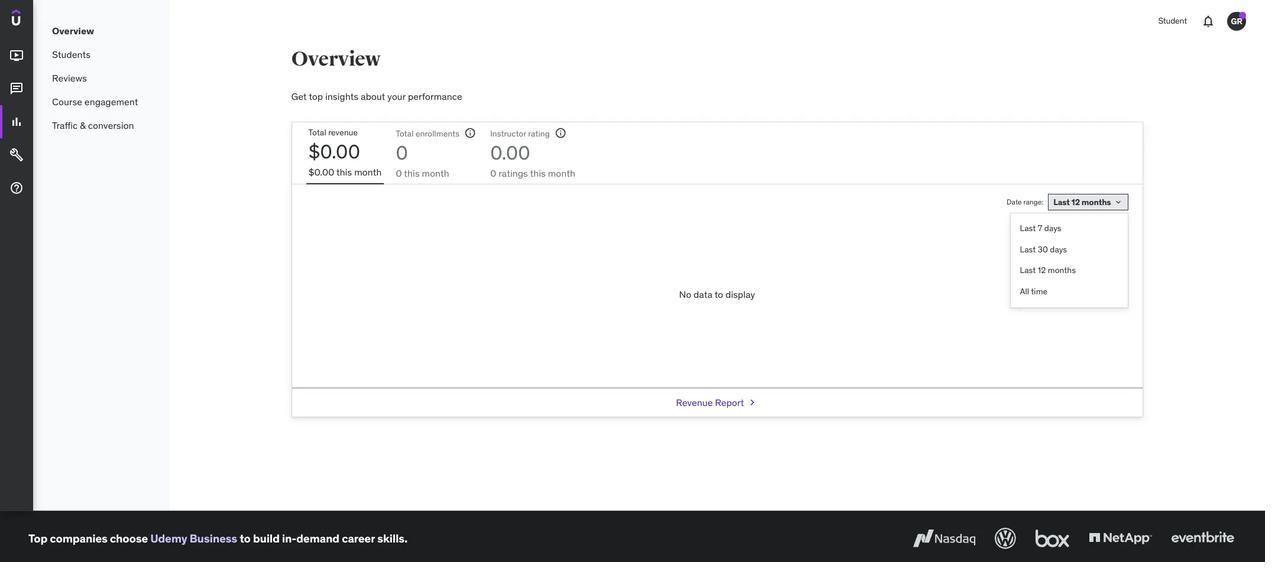 Task type: vqa. For each thing, say whether or not it's contained in the screenshot.
a
no



Task type: describe. For each thing, give the bounding box(es) containing it.
5 medium image from the top
[[9, 181, 24, 195]]

0 0 this month
[[396, 141, 449, 179]]

0.00 0 ratings this month
[[490, 141, 575, 179]]

get info image for 0.00
[[555, 127, 567, 139]]

no
[[679, 289, 692, 301]]

traffic & conversion link
[[33, 114, 169, 137]]

get top insights about your performance
[[291, 91, 462, 102]]

date range:
[[1007, 197, 1044, 206]]

student
[[1159, 16, 1187, 26]]

top
[[28, 532, 47, 546]]

this inside total revenue $0.00 $0.00 this month
[[337, 166, 352, 178]]

total revenue $0.00 $0.00 this month
[[309, 127, 382, 178]]

about
[[361, 91, 385, 102]]

students link
[[33, 43, 169, 66]]

12 for last 12 months dropdown button
[[1072, 197, 1080, 208]]

0 for 0
[[396, 167, 402, 179]]

report
[[715, 397, 744, 409]]

your
[[388, 91, 406, 102]]

total for total enrollment
[[396, 129, 414, 139]]

g
[[545, 129, 550, 139]]

nasdaq image
[[911, 526, 979, 552]]

2 medium image from the top
[[9, 82, 24, 96]]

0 for 0.00
[[490, 167, 497, 179]]

last 12 months for last 12 months dropdown button
[[1054, 197, 1111, 208]]

all time
[[1020, 286, 1048, 297]]

this inside 0 0 this month
[[404, 167, 420, 179]]

gr
[[1231, 16, 1243, 26]]

this inside 0.00 0 ratings this month
[[530, 167, 546, 179]]

0.00
[[490, 141, 530, 165]]

course engagement link
[[33, 90, 169, 114]]

display
[[726, 289, 755, 301]]

last for last 30 days button
[[1020, 244, 1036, 255]]

month inside 0 0 this month
[[422, 167, 449, 179]]

month inside total revenue $0.00 $0.00 this month
[[354, 166, 382, 178]]

7
[[1038, 223, 1043, 234]]

all time button
[[1011, 282, 1128, 303]]

small image
[[747, 397, 759, 409]]

top
[[309, 91, 323, 102]]

student link
[[1152, 7, 1195, 36]]

udemy image
[[12, 9, 66, 30]]

1 horizontal spatial overview
[[291, 47, 381, 72]]

xsmall image
[[1114, 198, 1123, 207]]

1 medium image from the top
[[9, 49, 24, 63]]

traffic
[[52, 119, 78, 131]]

engagement
[[85, 96, 138, 108]]

get
[[291, 91, 307, 102]]

last 30 days
[[1020, 244, 1067, 255]]

time
[[1031, 286, 1048, 297]]

enrollment
[[416, 129, 456, 139]]

demand
[[296, 532, 340, 546]]

no data to display
[[679, 289, 755, 301]]

top companies choose udemy business to build in-demand career skills.
[[28, 532, 408, 546]]

reviews link
[[33, 66, 169, 90]]

last 12 months for last 12 months button
[[1020, 265, 1076, 276]]

netapp image
[[1087, 526, 1155, 552]]

conversion
[[88, 119, 134, 131]]

business
[[190, 532, 237, 546]]

range:
[[1024, 197, 1044, 206]]

course
[[52, 96, 82, 108]]

2 $0.00 from the top
[[309, 166, 334, 178]]

gr link
[[1223, 7, 1251, 36]]

1 $0.00 from the top
[[309, 140, 360, 164]]

month inside 0.00 0 ratings this month
[[548, 167, 575, 179]]

revenue report link
[[676, 389, 759, 417]]

skills.
[[377, 532, 408, 546]]



Task type: locate. For each thing, give the bounding box(es) containing it.
last left 7 at the top of page
[[1020, 223, 1036, 234]]

12
[[1072, 197, 1080, 208], [1038, 265, 1046, 276]]

months for last 12 months button
[[1048, 265, 1076, 276]]

1 vertical spatial to
[[240, 532, 251, 546]]

build
[[253, 532, 280, 546]]

1 vertical spatial days
[[1050, 244, 1067, 255]]

eventbrite image
[[1169, 526, 1237, 552]]

this right ratings
[[530, 167, 546, 179]]

overview link
[[33, 19, 169, 43]]

companies
[[50, 532, 108, 546]]

revenue
[[328, 127, 358, 138]]

instructor ratin
[[490, 129, 545, 139]]

box image
[[1033, 526, 1073, 552]]

days for last 30 days
[[1050, 244, 1067, 255]]

get info image right s
[[464, 127, 476, 139]]

last 12 months inside last 12 months button
[[1020, 265, 1076, 276]]

3 medium image from the top
[[9, 115, 24, 129]]

months
[[1082, 197, 1111, 208], [1048, 265, 1076, 276]]

overview up insights on the top
[[291, 47, 381, 72]]

months left xsmall icon
[[1082, 197, 1111, 208]]

1 horizontal spatial get info image
[[555, 127, 567, 139]]

total for total revenue $0.00 $0.00 this month
[[309, 127, 326, 138]]

month down revenue
[[354, 166, 382, 178]]

days
[[1045, 223, 1062, 234], [1050, 244, 1067, 255]]

2 horizontal spatial this
[[530, 167, 546, 179]]

you have alerts image
[[1240, 12, 1247, 19]]

last 7 days
[[1020, 223, 1062, 234]]

revenue
[[676, 397, 713, 409]]

date
[[1007, 197, 1022, 206]]

month
[[354, 166, 382, 178], [422, 167, 449, 179], [548, 167, 575, 179]]

1 vertical spatial 12
[[1038, 265, 1046, 276]]

last 7 days button
[[1011, 218, 1128, 239]]

days right 7 at the top of page
[[1045, 223, 1062, 234]]

last 12 months inside last 12 months dropdown button
[[1054, 197, 1111, 208]]

1 horizontal spatial this
[[404, 167, 420, 179]]

total inside total revenue $0.00 $0.00 this month
[[309, 127, 326, 138]]

0 vertical spatial days
[[1045, 223, 1062, 234]]

4 medium image from the top
[[9, 148, 24, 162]]

1 vertical spatial months
[[1048, 265, 1076, 276]]

0 vertical spatial 12
[[1072, 197, 1080, 208]]

get info image right g
[[555, 127, 567, 139]]

days inside button
[[1050, 244, 1067, 255]]

months inside dropdown button
[[1082, 197, 1111, 208]]

month down enrollment
[[422, 167, 449, 179]]

$0.00
[[309, 140, 360, 164], [309, 166, 334, 178]]

months for last 12 months dropdown button
[[1082, 197, 1111, 208]]

last 12 months button
[[1011, 261, 1128, 282]]

month down g
[[548, 167, 575, 179]]

insights
[[325, 91, 359, 102]]

1 horizontal spatial 12
[[1072, 197, 1080, 208]]

12 inside dropdown button
[[1072, 197, 1080, 208]]

traffic & conversion
[[52, 119, 134, 131]]

1 horizontal spatial total
[[396, 129, 414, 139]]

in-
[[282, 532, 296, 546]]

1 vertical spatial $0.00
[[309, 166, 334, 178]]

1 vertical spatial last 12 months
[[1020, 265, 1076, 276]]

revenue report
[[676, 397, 744, 409]]

total
[[309, 127, 326, 138], [396, 129, 414, 139]]

0 vertical spatial to
[[715, 289, 723, 301]]

notifications image
[[1202, 14, 1216, 28]]

last 12 months down "last 30 days"
[[1020, 265, 1076, 276]]

months inside button
[[1048, 265, 1076, 276]]

0 inside 0.00 0 ratings this month
[[490, 167, 497, 179]]

volkswagen image
[[993, 526, 1019, 552]]

ratin
[[528, 129, 545, 139]]

udemy business link
[[150, 532, 237, 546]]

total left revenue
[[309, 127, 326, 138]]

days inside button
[[1045, 223, 1062, 234]]

30
[[1038, 244, 1048, 255]]

0 vertical spatial $0.00
[[309, 140, 360, 164]]

get info image for 0
[[464, 127, 476, 139]]

0 horizontal spatial 12
[[1038, 265, 1046, 276]]

12 down '30' at the top
[[1038, 265, 1046, 276]]

all
[[1020, 286, 1030, 297]]

0 horizontal spatial overview
[[52, 25, 94, 37]]

total enrollment
[[396, 129, 456, 139]]

get info image
[[464, 127, 476, 139], [555, 127, 567, 139]]

0 horizontal spatial get info image
[[464, 127, 476, 139]]

0 vertical spatial months
[[1082, 197, 1111, 208]]

last 12 months
[[1054, 197, 1111, 208], [1020, 265, 1076, 276]]

s
[[456, 129, 460, 139]]

instructor
[[490, 129, 526, 139]]

last for last 7 days button
[[1020, 223, 1036, 234]]

career
[[342, 532, 375, 546]]

0 horizontal spatial months
[[1048, 265, 1076, 276]]

1 get info image from the left
[[464, 127, 476, 139]]

last inside dropdown button
[[1054, 197, 1070, 208]]

this
[[337, 166, 352, 178], [404, 167, 420, 179], [530, 167, 546, 179]]

to
[[715, 289, 723, 301], [240, 532, 251, 546]]

12 for last 12 months button
[[1038, 265, 1046, 276]]

this down revenue
[[337, 166, 352, 178]]

overview
[[52, 25, 94, 37], [291, 47, 381, 72]]

0 vertical spatial last 12 months
[[1054, 197, 1111, 208]]

last for last 12 months dropdown button
[[1054, 197, 1070, 208]]

2 horizontal spatial month
[[548, 167, 575, 179]]

this down total enrollment
[[404, 167, 420, 179]]

to right data
[[715, 289, 723, 301]]

12 up last 7 days button
[[1072, 197, 1080, 208]]

0 vertical spatial overview
[[52, 25, 94, 37]]

last 30 days button
[[1011, 239, 1128, 261]]

days right '30' at the top
[[1050, 244, 1067, 255]]

last inside button
[[1020, 223, 1036, 234]]

1 horizontal spatial to
[[715, 289, 723, 301]]

to left build
[[240, 532, 251, 546]]

last up last 7 days button
[[1054, 197, 1070, 208]]

medium image
[[9, 49, 24, 63], [9, 82, 24, 96], [9, 115, 24, 129], [9, 148, 24, 162], [9, 181, 24, 195]]

last for last 12 months button
[[1020, 265, 1036, 276]]

0 horizontal spatial this
[[337, 166, 352, 178]]

0 horizontal spatial total
[[309, 127, 326, 138]]

performance
[[408, 91, 462, 102]]

months down last 30 days button
[[1048, 265, 1076, 276]]

0 horizontal spatial to
[[240, 532, 251, 546]]

12 inside button
[[1038, 265, 1046, 276]]

udemy
[[150, 532, 187, 546]]

students
[[52, 48, 91, 60]]

last up all at the right of the page
[[1020, 265, 1036, 276]]

2 get info image from the left
[[555, 127, 567, 139]]

1 horizontal spatial months
[[1082, 197, 1111, 208]]

last left '30' at the top
[[1020, 244, 1036, 255]]

last
[[1054, 197, 1070, 208], [1020, 223, 1036, 234], [1020, 244, 1036, 255], [1020, 265, 1036, 276]]

last 12 months button
[[1049, 194, 1129, 211]]

reviews
[[52, 72, 87, 84]]

ratings
[[499, 167, 528, 179]]

0 horizontal spatial month
[[354, 166, 382, 178]]

data
[[694, 289, 713, 301]]

choose
[[110, 532, 148, 546]]

last 12 months up last 7 days button
[[1054, 197, 1111, 208]]

overview up the students
[[52, 25, 94, 37]]

total left enrollment
[[396, 129, 414, 139]]

0
[[396, 141, 408, 165], [396, 167, 402, 179], [490, 167, 497, 179]]

course engagement
[[52, 96, 138, 108]]

&
[[80, 119, 86, 131]]

1 horizontal spatial month
[[422, 167, 449, 179]]

days for last 7 days
[[1045, 223, 1062, 234]]

1 vertical spatial overview
[[291, 47, 381, 72]]



